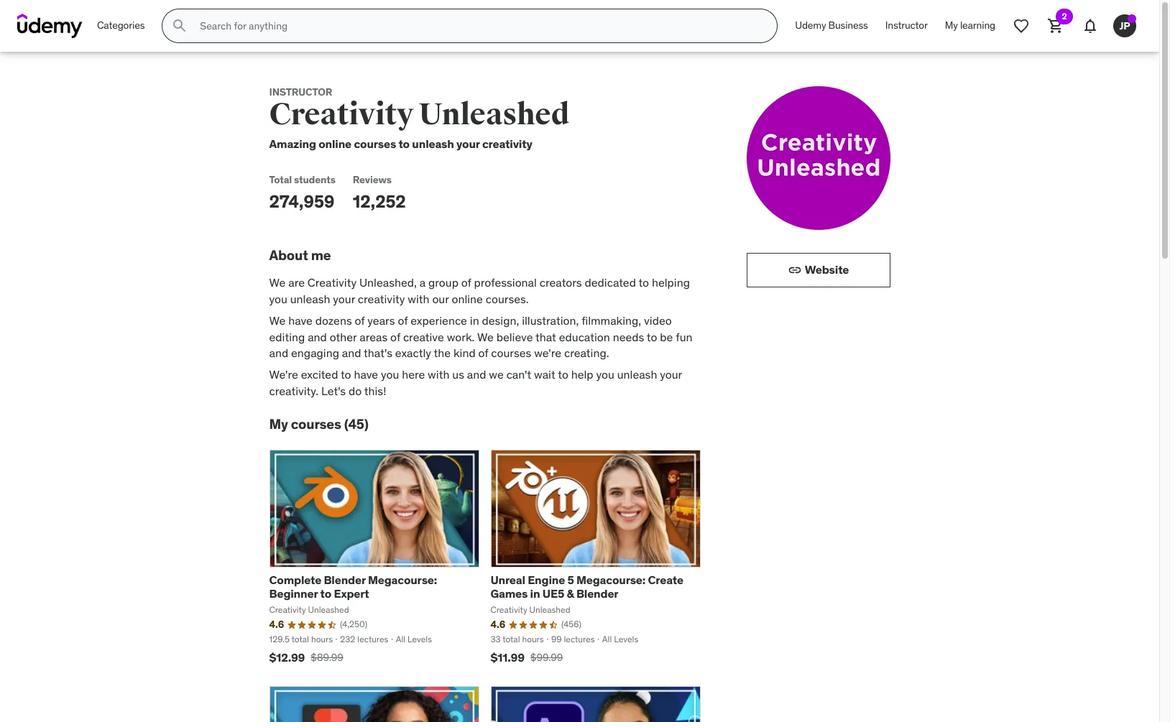 Task type: describe. For each thing, give the bounding box(es) containing it.
unleash inside instructor creativity unleashed amazing online courses to unleash your creativity
[[412, 136, 454, 151]]

you have alerts image
[[1128, 14, 1137, 23]]

your inside the we are creativity unleashed, a group of professional creators dedicated to helping you unleash your creativity with our online courses.
[[333, 292, 355, 306]]

my for my learning
[[945, 19, 958, 32]]

creativity inside the we are creativity unleashed, a group of professional creators dedicated to helping you unleash your creativity with our online courses.
[[308, 276, 357, 290]]

creative
[[403, 330, 444, 344]]

129.5
[[269, 634, 290, 645]]

categories
[[97, 19, 145, 32]]

engine
[[528, 573, 565, 588]]

$11.99
[[491, 651, 525, 665]]

website link
[[747, 253, 891, 288]]

dedicated
[[585, 276, 636, 290]]

instructor for instructor creativity unleashed amazing online courses to unleash your creativity
[[269, 86, 333, 99]]

excited
[[301, 368, 338, 382]]

jp
[[1120, 19, 1131, 32]]

udemy
[[796, 19, 827, 32]]

of down years
[[391, 330, 401, 344]]

and down other
[[342, 346, 361, 360]]

learning
[[961, 19, 996, 32]]

99 lectures
[[551, 634, 595, 645]]

instructor creativity unleashed amazing online courses to unleash your creativity
[[269, 86, 570, 151]]

total for $11.99
[[503, 634, 520, 645]]

creativity inside instructor creativity unleashed amazing online courses to unleash your creativity
[[482, 136, 533, 151]]

we have dozens of years of experience in design, illustration, filmmaking, video editing and other areas of creative work. we believe that education needs to be fun and engaging and that's exactly the kind of courses we're creating.
[[269, 314, 693, 360]]

creativity.
[[269, 384, 319, 398]]

all levels for unreal engine 5 megacourse: create games in ue5 & blender
[[603, 634, 639, 645]]

unleashed inside unreal engine 5 megacourse: create games in ue5 & blender creativity unleashed
[[530, 604, 571, 615]]

blender inside the complete blender megacourse: beginner to expert creativity unleashed
[[324, 573, 366, 588]]

of right kind
[[479, 346, 489, 360]]

my learning
[[945, 19, 996, 32]]

12,252
[[353, 190, 406, 213]]

submit search image
[[171, 17, 189, 35]]

shopping cart with 2 items image
[[1048, 17, 1065, 35]]

are
[[289, 276, 305, 290]]

with inside we're excited to have you here with us and we can't wait to help you unleash your creativity. let's do this!
[[428, 368, 450, 382]]

helping
[[652, 276, 690, 290]]

2 link
[[1039, 9, 1074, 43]]

unreal
[[491, 573, 526, 588]]

with inside the we are creativity unleashed, a group of professional creators dedicated to helping you unleash your creativity with our online courses.
[[408, 292, 430, 306]]

other
[[330, 330, 357, 344]]

we for we are creativity unleashed, a group of professional creators dedicated to helping you unleash your creativity with our online courses.
[[269, 276, 286, 290]]

reviews
[[353, 173, 392, 186]]

we're
[[269, 368, 298, 382]]

be
[[660, 330, 673, 344]]

beginner
[[269, 587, 318, 601]]

wait
[[534, 368, 556, 382]]

that
[[536, 330, 557, 344]]

to inside the we are creativity unleashed, a group of professional creators dedicated to helping you unleash your creativity with our online courses.
[[639, 276, 649, 290]]

categories button
[[88, 9, 153, 43]]

dozens
[[316, 314, 352, 328]]

education
[[559, 330, 610, 344]]

Search for anything text field
[[197, 14, 760, 38]]

courses.
[[486, 292, 529, 306]]

design,
[[482, 314, 519, 328]]

do
[[349, 384, 362, 398]]

experience
[[411, 314, 467, 328]]

456 reviews element
[[562, 619, 582, 631]]

online inside instructor creativity unleashed amazing online courses to unleash your creativity
[[319, 136, 352, 151]]

group
[[429, 276, 459, 290]]

in inside we have dozens of years of experience in design, illustration, filmmaking, video editing and other areas of creative work. we believe that education needs to be fun and engaging and that's exactly the kind of courses we're creating.
[[470, 314, 479, 328]]

we're
[[534, 346, 562, 360]]

us
[[453, 368, 465, 382]]

33 total hours
[[491, 634, 544, 645]]

reviews 12,252
[[353, 173, 406, 213]]

have inside we're excited to have you here with us and we can't wait to help you unleash your creativity. let's do this!
[[354, 368, 378, 382]]

unreal engine 5 megacourse: create games in ue5 & blender creativity unleashed
[[491, 573, 684, 615]]

complete blender megacourse: beginner to expert link
[[269, 573, 437, 601]]

kind
[[454, 346, 476, 360]]

udemy business link
[[787, 9, 877, 43]]

lectures for ue5
[[564, 634, 595, 645]]

udemy business
[[796, 19, 869, 32]]

(456)
[[562, 619, 582, 630]]

editing
[[269, 330, 305, 344]]

ue5
[[543, 587, 565, 601]]

here
[[402, 368, 425, 382]]

this!
[[364, 384, 386, 398]]

to inside instructor creativity unleashed amazing online courses to unleash your creativity
[[399, 136, 410, 151]]

the
[[434, 346, 451, 360]]

that's
[[364, 346, 393, 360]]

creativity inside unreal engine 5 megacourse: create games in ue5 & blender creativity unleashed
[[491, 604, 528, 615]]

&
[[567, 587, 574, 601]]

a
[[420, 276, 426, 290]]

to inside the complete blender megacourse: beginner to expert creativity unleashed
[[320, 587, 332, 601]]

blender inside unreal engine 5 megacourse: create games in ue5 & blender creativity unleashed
[[577, 587, 619, 601]]

$12.99 $89.99
[[269, 651, 344, 665]]

creativity inside instructor creativity unleashed amazing online courses to unleash your creativity
[[269, 96, 414, 133]]

$11.99 $99.99
[[491, 651, 563, 665]]

creators
[[540, 276, 582, 290]]

my for my courses (45)
[[269, 416, 288, 433]]

creativity inside the we are creativity unleashed, a group of professional creators dedicated to helping you unleash your creativity with our online courses.
[[358, 292, 405, 306]]

your inside instructor creativity unleashed amazing online courses to unleash your creativity
[[457, 136, 480, 151]]

me
[[311, 246, 331, 264]]

creativity inside the complete blender megacourse: beginner to expert creativity unleashed
[[269, 604, 306, 615]]

2 vertical spatial we
[[477, 330, 494, 344]]

your inside we're excited to have you here with us and we can't wait to help you unleash your creativity. let's do this!
[[660, 368, 682, 382]]

professional
[[474, 276, 537, 290]]

you inside the we are creativity unleashed, a group of professional creators dedicated to helping you unleash your creativity with our online courses.
[[269, 292, 288, 306]]

students
[[294, 173, 336, 186]]

we for we have dozens of years of experience in design, illustration, filmmaking, video editing and other areas of creative work. we believe that education needs to be fun and engaging and that's exactly the kind of courses we're creating.
[[269, 314, 286, 328]]

we are creativity unleashed, a group of professional creators dedicated to helping you unleash your creativity with our online courses.
[[269, 276, 690, 306]]

help
[[571, 368, 594, 382]]

needs
[[613, 330, 645, 344]]

274,959
[[269, 190, 335, 213]]

my courses (45)
[[269, 416, 369, 433]]

have inside we have dozens of years of experience in design, illustration, filmmaking, video editing and other areas of creative work. we believe that education needs to be fun and engaging and that's exactly the kind of courses we're creating.
[[289, 314, 313, 328]]

5
[[568, 573, 574, 588]]

creativity unleashed image
[[747, 86, 891, 230]]

engaging
[[291, 346, 339, 360]]

$12.99
[[269, 651, 305, 665]]

courses inside instructor creativity unleashed amazing online courses to unleash your creativity
[[354, 136, 396, 151]]



Task type: locate. For each thing, give the bounding box(es) containing it.
4250 reviews element
[[340, 619, 368, 631]]

we inside the we are creativity unleashed, a group of professional creators dedicated to helping you unleash your creativity with our online courses.
[[269, 276, 286, 290]]

levels right 99 lectures
[[614, 634, 639, 645]]

2 lectures from the left
[[564, 634, 595, 645]]

online inside the we are creativity unleashed, a group of professional creators dedicated to helping you unleash your creativity with our online courses.
[[452, 292, 483, 306]]

instructor inside instructor creativity unleashed amazing online courses to unleash your creativity
[[269, 86, 333, 99]]

udemy image
[[17, 14, 83, 38]]

0 horizontal spatial megacourse:
[[368, 573, 437, 588]]

1 horizontal spatial hours
[[522, 634, 544, 645]]

areas
[[360, 330, 388, 344]]

total for $12.99
[[292, 634, 309, 645]]

99
[[551, 634, 562, 645]]

0 horizontal spatial have
[[289, 314, 313, 328]]

creativity
[[482, 136, 533, 151], [358, 292, 405, 306]]

and
[[308, 330, 327, 344], [269, 346, 289, 360], [342, 346, 361, 360], [467, 368, 486, 382]]

0 vertical spatial your
[[457, 136, 480, 151]]

all right 99 lectures
[[603, 634, 612, 645]]

2 4.6 from the left
[[491, 619, 506, 632]]

0 horizontal spatial blender
[[324, 573, 366, 588]]

1 horizontal spatial levels
[[614, 634, 639, 645]]

megacourse: inside the complete blender megacourse: beginner to expert creativity unleashed
[[368, 573, 437, 588]]

1 4.6 from the left
[[269, 619, 284, 632]]

unleash inside the we are creativity unleashed, a group of professional creators dedicated to helping you unleash your creativity with our online courses.
[[290, 292, 330, 306]]

1 horizontal spatial lectures
[[564, 634, 595, 645]]

courses up reviews on the top left
[[354, 136, 396, 151]]

website
[[805, 263, 849, 277]]

0 horizontal spatial creativity
[[358, 292, 405, 306]]

1 horizontal spatial have
[[354, 368, 378, 382]]

2 vertical spatial your
[[660, 368, 682, 382]]

1 vertical spatial courses
[[491, 346, 532, 360]]

1 levels from the left
[[408, 634, 432, 645]]

0 horizontal spatial my
[[269, 416, 288, 433]]

hours for $12.99
[[311, 634, 333, 645]]

instructor link
[[877, 9, 937, 43]]

levels for unreal engine 5 megacourse: create games in ue5 & blender
[[614, 634, 639, 645]]

jp link
[[1108, 9, 1143, 43]]

of up areas
[[355, 314, 365, 328]]

we up editing
[[269, 314, 286, 328]]

1 vertical spatial your
[[333, 292, 355, 306]]

our
[[432, 292, 449, 306]]

0 vertical spatial online
[[319, 136, 352, 151]]

and up engaging
[[308, 330, 327, 344]]

1 total from the left
[[292, 634, 309, 645]]

1 horizontal spatial blender
[[577, 587, 619, 601]]

2
[[1062, 11, 1068, 22]]

online
[[319, 136, 352, 151], [452, 292, 483, 306]]

0 horizontal spatial online
[[319, 136, 352, 151]]

blender
[[324, 573, 366, 588], [577, 587, 619, 601]]

have up editing
[[289, 314, 313, 328]]

instructor right the business
[[886, 19, 928, 32]]

1 vertical spatial we
[[269, 314, 286, 328]]

$99.99
[[531, 651, 563, 664]]

my down creativity.
[[269, 416, 288, 433]]

we left are
[[269, 276, 286, 290]]

2 levels from the left
[[614, 634, 639, 645]]

0 horizontal spatial unleash
[[290, 292, 330, 306]]

levels
[[408, 634, 432, 645], [614, 634, 639, 645]]

1 all levels from the left
[[396, 634, 432, 645]]

0 horizontal spatial your
[[333, 292, 355, 306]]

online up students
[[319, 136, 352, 151]]

instructor for instructor
[[886, 19, 928, 32]]

0 horizontal spatial total
[[292, 634, 309, 645]]

we down design,
[[477, 330, 494, 344]]

4.6 up 33
[[491, 619, 506, 632]]

megacourse: inside unreal engine 5 megacourse: create games in ue5 & blender creativity unleashed
[[577, 573, 646, 588]]

2 horizontal spatial your
[[660, 368, 682, 382]]

business
[[829, 19, 869, 32]]

notifications image
[[1082, 17, 1100, 35]]

1 horizontal spatial your
[[457, 136, 480, 151]]

you up editing
[[269, 292, 288, 306]]

work.
[[447, 330, 475, 344]]

0 horizontal spatial levels
[[408, 634, 432, 645]]

courses inside we have dozens of years of experience in design, illustration, filmmaking, video editing and other areas of creative work. we believe that education needs to be fun and engaging and that's exactly the kind of courses we're creating.
[[491, 346, 532, 360]]

to inside we have dozens of years of experience in design, illustration, filmmaking, video editing and other areas of creative work. we believe that education needs to be fun and engaging and that's exactly the kind of courses we're creating.
[[647, 330, 658, 344]]

creativity down beginner
[[269, 604, 306, 615]]

all levels right 99 lectures
[[603, 634, 639, 645]]

4.6 up 129.5
[[269, 619, 284, 632]]

total
[[292, 634, 309, 645], [503, 634, 520, 645]]

and down editing
[[269, 346, 289, 360]]

1 vertical spatial creativity
[[358, 292, 405, 306]]

complete blender megacourse: beginner to expert creativity unleashed
[[269, 573, 437, 615]]

unleashed inside the complete blender megacourse: beginner to expert creativity unleashed
[[308, 604, 349, 615]]

232
[[340, 634, 356, 645]]

creativity down "me" on the top left of the page
[[308, 276, 357, 290]]

with down the a
[[408, 292, 430, 306]]

in inside unreal engine 5 megacourse: create games in ue5 & blender creativity unleashed
[[530, 587, 540, 601]]

in left ue5
[[530, 587, 540, 601]]

hours up $89.99
[[311, 634, 333, 645]]

(4,250)
[[340, 619, 368, 630]]

1 vertical spatial unleash
[[290, 292, 330, 306]]

2 horizontal spatial courses
[[491, 346, 532, 360]]

0 horizontal spatial you
[[269, 292, 288, 306]]

1 horizontal spatial online
[[452, 292, 483, 306]]

amazing
[[269, 136, 316, 151]]

let's
[[321, 384, 346, 398]]

courses down believe
[[491, 346, 532, 360]]

years
[[368, 314, 395, 328]]

create
[[648, 573, 684, 588]]

1 vertical spatial instructor
[[269, 86, 333, 99]]

lectures down 456 reviews element
[[564, 634, 595, 645]]

unleashed
[[419, 96, 570, 133], [308, 604, 349, 615], [530, 604, 571, 615]]

complete
[[269, 573, 322, 588]]

hours up $11.99 $99.99
[[522, 634, 544, 645]]

you up "this!"
[[381, 368, 399, 382]]

2 vertical spatial courses
[[291, 416, 341, 433]]

games
[[491, 587, 528, 601]]

courses
[[354, 136, 396, 151], [491, 346, 532, 360], [291, 416, 341, 433]]

have up "this!"
[[354, 368, 378, 382]]

courses down 'let's'
[[291, 416, 341, 433]]

of right group
[[461, 276, 472, 290]]

0 vertical spatial in
[[470, 314, 479, 328]]

levels right 232 lectures
[[408, 634, 432, 645]]

$89.99
[[311, 651, 344, 664]]

0 horizontal spatial 4.6
[[269, 619, 284, 632]]

lectures
[[358, 634, 389, 645], [564, 634, 595, 645]]

creativity up amazing
[[269, 96, 414, 133]]

232 lectures
[[340, 634, 389, 645]]

4.6 for complete blender megacourse: beginner to expert
[[269, 619, 284, 632]]

believe
[[497, 330, 533, 344]]

1 horizontal spatial in
[[530, 587, 540, 601]]

1 vertical spatial in
[[530, 587, 540, 601]]

all levels
[[396, 634, 432, 645], [603, 634, 639, 645]]

lectures down 4250 reviews element
[[358, 634, 389, 645]]

1 horizontal spatial all
[[603, 634, 612, 645]]

4.6
[[269, 619, 284, 632], [491, 619, 506, 632]]

we're excited to have you here with us and we can't wait to help you unleash your creativity. let's do this!
[[269, 368, 682, 398]]

all right 232 lectures
[[396, 634, 406, 645]]

small image
[[788, 263, 802, 278]]

1 horizontal spatial courses
[[354, 136, 396, 151]]

2 total from the left
[[503, 634, 520, 645]]

levels for complete blender megacourse: beginner to expert
[[408, 634, 432, 645]]

in up "work."
[[470, 314, 479, 328]]

1 horizontal spatial megacourse:
[[577, 573, 646, 588]]

2 megacourse: from the left
[[577, 573, 646, 588]]

can't
[[507, 368, 532, 382]]

total right 33
[[503, 634, 520, 645]]

1 megacourse: from the left
[[368, 573, 437, 588]]

illustration,
[[522, 314, 579, 328]]

0 horizontal spatial courses
[[291, 416, 341, 433]]

total
[[269, 173, 292, 186]]

about
[[269, 246, 308, 264]]

0 horizontal spatial hours
[[311, 634, 333, 645]]

0 horizontal spatial all levels
[[396, 634, 432, 645]]

creativity
[[269, 96, 414, 133], [308, 276, 357, 290], [269, 604, 306, 615], [491, 604, 528, 615]]

2 hours from the left
[[522, 634, 544, 645]]

2 horizontal spatial you
[[596, 368, 615, 382]]

0 vertical spatial instructor
[[886, 19, 928, 32]]

unleashed,
[[360, 276, 417, 290]]

total up $12.99 $89.99
[[292, 634, 309, 645]]

of inside the we are creativity unleashed, a group of professional creators dedicated to helping you unleash your creativity with our online courses.
[[461, 276, 472, 290]]

1 horizontal spatial total
[[503, 634, 520, 645]]

all for unleashed
[[396, 634, 406, 645]]

to left be
[[647, 330, 658, 344]]

and right us
[[467, 368, 486, 382]]

with left us
[[428, 368, 450, 382]]

unleash
[[412, 136, 454, 151], [290, 292, 330, 306], [617, 368, 658, 382]]

1 hours from the left
[[311, 634, 333, 645]]

33
[[491, 634, 501, 645]]

2 horizontal spatial unleash
[[617, 368, 658, 382]]

instructor inside instructor link
[[886, 19, 928, 32]]

0 vertical spatial we
[[269, 276, 286, 290]]

1 vertical spatial with
[[428, 368, 450, 382]]

my left learning
[[945, 19, 958, 32]]

1 horizontal spatial unleash
[[412, 136, 454, 151]]

to left expert
[[320, 587, 332, 601]]

online right our
[[452, 292, 483, 306]]

0 vertical spatial with
[[408, 292, 430, 306]]

unleash inside we're excited to have you here with us and we can't wait to help you unleash your creativity. let's do this!
[[617, 368, 658, 382]]

megacourse:
[[368, 573, 437, 588], [577, 573, 646, 588]]

0 horizontal spatial all
[[396, 634, 406, 645]]

1 horizontal spatial creativity
[[482, 136, 533, 151]]

0 vertical spatial courses
[[354, 136, 396, 151]]

0 horizontal spatial lectures
[[358, 634, 389, 645]]

1 vertical spatial online
[[452, 292, 483, 306]]

unleashed inside instructor creativity unleashed amazing online courses to unleash your creativity
[[419, 96, 570, 133]]

and inside we're excited to have you here with us and we can't wait to help you unleash your creativity. let's do this!
[[467, 368, 486, 382]]

1 vertical spatial have
[[354, 368, 378, 382]]

all levels right 232 lectures
[[396, 634, 432, 645]]

1 horizontal spatial you
[[381, 368, 399, 382]]

creating.
[[564, 346, 609, 360]]

0 vertical spatial creativity
[[482, 136, 533, 151]]

1 horizontal spatial 4.6
[[491, 619, 506, 632]]

blender up (4,250)
[[324, 573, 366, 588]]

wishlist image
[[1013, 17, 1030, 35]]

0 vertical spatial unleash
[[412, 136, 454, 151]]

hours for $11.99
[[522, 634, 544, 645]]

fun
[[676, 330, 693, 344]]

total students 274,959
[[269, 173, 336, 213]]

to up do
[[341, 368, 351, 382]]

0 vertical spatial my
[[945, 19, 958, 32]]

all levels for complete blender megacourse: beginner to expert
[[396, 634, 432, 645]]

0 horizontal spatial in
[[470, 314, 479, 328]]

0 horizontal spatial instructor
[[269, 86, 333, 99]]

1 lectures from the left
[[358, 634, 389, 645]]

to right "wait"
[[558, 368, 569, 382]]

we
[[489, 368, 504, 382]]

1 horizontal spatial instructor
[[886, 19, 928, 32]]

1 all from the left
[[396, 634, 406, 645]]

creativity down games
[[491, 604, 528, 615]]

of right years
[[398, 314, 408, 328]]

4.6 for unreal engine 5 megacourse: create games in ue5 & blender
[[491, 619, 506, 632]]

0 vertical spatial have
[[289, 314, 313, 328]]

you right help
[[596, 368, 615, 382]]

hours
[[311, 634, 333, 645], [522, 634, 544, 645]]

all for ue5
[[603, 634, 612, 645]]

blender right &
[[577, 587, 619, 601]]

2 all from the left
[[603, 634, 612, 645]]

video
[[644, 314, 672, 328]]

lectures for unleashed
[[358, 634, 389, 645]]

to up reviews 12,252
[[399, 136, 410, 151]]

unreal engine 5 megacourse: create games in ue5 & blender link
[[491, 573, 684, 601]]

instructor up amazing
[[269, 86, 333, 99]]

to left helping
[[639, 276, 649, 290]]

1 horizontal spatial my
[[945, 19, 958, 32]]

about me
[[269, 246, 331, 264]]

1 vertical spatial my
[[269, 416, 288, 433]]

129.5 total hours
[[269, 634, 333, 645]]

filmmaking,
[[582, 314, 642, 328]]

my learning link
[[937, 9, 1005, 43]]

my
[[945, 19, 958, 32], [269, 416, 288, 433]]

1 horizontal spatial all levels
[[603, 634, 639, 645]]

exactly
[[395, 346, 431, 360]]

2 all levels from the left
[[603, 634, 639, 645]]

expert
[[334, 587, 369, 601]]

2 vertical spatial unleash
[[617, 368, 658, 382]]

with
[[408, 292, 430, 306], [428, 368, 450, 382]]



Task type: vqa. For each thing, say whether or not it's contained in the screenshot.
'Apply Coupon' button
no



